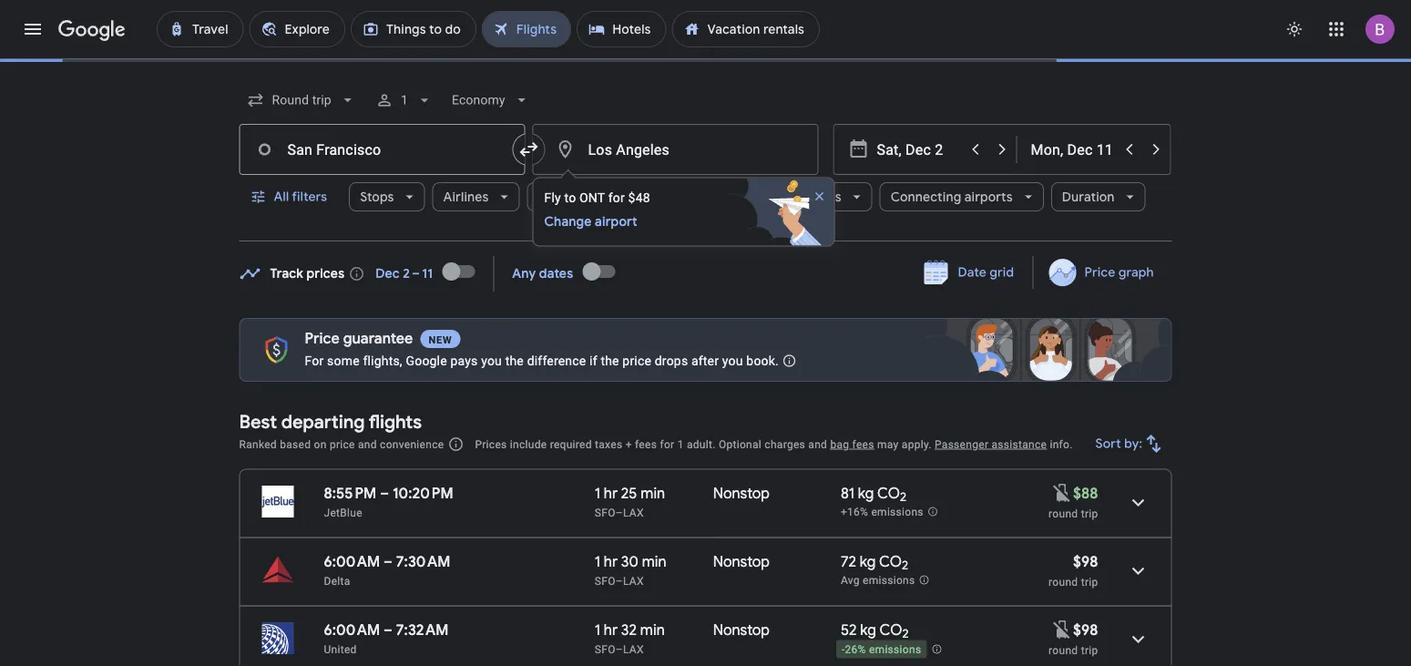 Task type: describe. For each thing, give the bounding box(es) containing it.
leaves san francisco international airport at 6:00 am on saturday, december 2 and arrives at los angeles international airport at 7:32 am on saturday, december 2. element
[[324, 621, 449, 639]]

track prices
[[270, 266, 345, 282]]

google
[[406, 353, 447, 368]]

prices include required taxes + fees for 1 adult. optional charges and bag fees may apply. passenger assistance
[[475, 438, 1047, 451]]

avg
[[841, 574, 860, 587]]

Arrival time: 7:32 AM. text field
[[396, 621, 449, 639]]

min for 1 hr 32 min
[[640, 621, 665, 639]]

72 kg co 2
[[841, 552, 909, 573]]

1 fees from the left
[[635, 438, 657, 451]]

swap origin and destination. image
[[518, 139, 540, 160]]

trip inside $98 round trip
[[1081, 575, 1099, 588]]

81
[[841, 484, 855, 503]]

change
[[544, 214, 592, 230]]

times button
[[686, 175, 764, 219]]

1 for 1 hr 30 min
[[595, 552, 601, 571]]

6:00 am – 7:30 am delta
[[324, 552, 451, 587]]

trip for $98
[[1081, 644, 1099, 657]]

hr for 25
[[604, 484, 618, 503]]

1 inside popup button
[[401, 92, 408, 108]]

dates
[[539, 266, 574, 282]]

Arrival time: 10:20 PM. text field
[[393, 484, 454, 503]]

flights,
[[363, 353, 403, 368]]

$88
[[1074, 484, 1099, 503]]

if
[[590, 353, 598, 368]]

any dates
[[512, 266, 574, 282]]

departing
[[281, 410, 365, 433]]

apply.
[[902, 438, 932, 451]]

difference
[[527, 353, 586, 368]]

fly
[[544, 190, 561, 205]]

none search field containing all filters
[[239, 78, 1172, 247]]

52 kg co 2
[[841, 621, 909, 642]]

dec 2 – 11
[[376, 266, 433, 282]]

dec
[[376, 266, 400, 282]]

1 hr 25 min sfo – lax
[[595, 484, 665, 519]]

-
[[842, 644, 845, 656]]

lax for 32
[[623, 643, 644, 656]]

charges
[[765, 438, 806, 451]]

some
[[327, 353, 360, 368]]

total duration 1 hr 32 min. element
[[595, 621, 713, 642]]

connecting
[[891, 189, 962, 205]]

10:20 pm
[[393, 484, 454, 503]]

round for $98
[[1049, 644, 1078, 657]]

fly to ont for $48 change airport
[[544, 190, 650, 230]]

6:00 am for 7:32 am
[[324, 621, 380, 639]]

bag fees button
[[831, 438, 875, 451]]

emissions button
[[771, 175, 873, 219]]

price graph
[[1085, 264, 1154, 281]]

pays
[[451, 353, 478, 368]]

round for $88
[[1049, 507, 1078, 520]]

leaves san francisco international airport at 8:55 pm on saturday, december 2 and arrives at los angeles international airport at 10:20 pm on saturday, december 2. element
[[324, 484, 454, 503]]

81 kg co 2
[[841, 484, 907, 505]]

Departure time: 8:55 PM. text field
[[324, 484, 377, 503]]

leaves san francisco international airport at 6:00 am on saturday, december 2 and arrives at los angeles international airport at 7:30 am on saturday, december 2. element
[[324, 552, 451, 571]]

connecting airports button
[[880, 175, 1044, 219]]

$98 round trip
[[1049, 552, 1099, 588]]

may
[[878, 438, 899, 451]]

round trip for $88
[[1049, 507, 1099, 520]]

round inside $98 round trip
[[1049, 575, 1078, 588]]

Return text field
[[1031, 125, 1115, 174]]

8:55 pm
[[324, 484, 377, 503]]

after
[[692, 353, 719, 368]]

loading results progress bar
[[0, 58, 1412, 62]]

+16% emissions
[[841, 506, 924, 519]]

bag
[[831, 438, 850, 451]]

1 horizontal spatial price
[[623, 353, 652, 368]]

date grid
[[958, 264, 1015, 281]]

delta
[[324, 575, 350, 587]]

change appearance image
[[1273, 7, 1317, 51]]

– inside 6:00 am – 7:32 am united
[[384, 621, 393, 639]]

New feature text field
[[420, 330, 461, 348]]

taxes
[[595, 438, 623, 451]]

$48
[[628, 190, 650, 205]]

lax for 25
[[623, 506, 644, 519]]

stops
[[360, 189, 394, 205]]

on
[[314, 438, 327, 451]]

find the best price region
[[239, 250, 1172, 303]]

total duration 1 hr 25 min. element
[[595, 484, 713, 505]]

all filters button
[[239, 175, 342, 219]]

sort by: button
[[1089, 422, 1172, 466]]

connecting airports
[[891, 189, 1013, 205]]

nonstop flight. element for 1 hr 25 min
[[713, 484, 770, 505]]

2 – 11
[[403, 266, 433, 282]]

based
[[280, 438, 311, 451]]

guarantee
[[343, 329, 413, 348]]

duration
[[1062, 189, 1115, 205]]

prices
[[475, 438, 507, 451]]

2 for 52
[[903, 626, 909, 642]]

departure time: 6:00 am. text field for 7:32 am
[[324, 621, 380, 639]]

jetblue
[[324, 506, 363, 519]]

2 vertical spatial emissions
[[869, 644, 922, 656]]

– inside 1 hr 32 min sfo – lax
[[616, 643, 623, 656]]

– inside 8:55 pm – 10:20 pm jetblue
[[380, 484, 389, 503]]

sort by:
[[1096, 436, 1143, 452]]

1 hr 32 min sfo – lax
[[595, 621, 665, 656]]

sfo for 1 hr 32 min
[[595, 643, 616, 656]]

airlines
[[443, 189, 489, 205]]

close image
[[812, 189, 827, 204]]

flights
[[369, 410, 422, 433]]

best departing flights
[[239, 410, 422, 433]]

filters
[[292, 189, 327, 205]]

30
[[621, 552, 639, 571]]

optional
[[719, 438, 762, 451]]

graph
[[1119, 264, 1154, 281]]

grid
[[990, 264, 1015, 281]]

airlines button
[[432, 175, 520, 219]]

for some flights, google pays you the difference if the price drops after you book.
[[305, 353, 779, 368]]

nonstop for 1 hr 30 min
[[713, 552, 770, 571]]

nonstop for 1 hr 32 min
[[713, 621, 770, 639]]

1 button
[[368, 78, 441, 122]]

for inside best departing flights main content
[[660, 438, 675, 451]]



Task type: vqa. For each thing, say whether or not it's contained in the screenshot.
some
yes



Task type: locate. For each thing, give the bounding box(es) containing it.
1 round trip from the top
[[1049, 507, 1099, 520]]

– left 7:32 am text box
[[384, 621, 393, 639]]

hr for 32
[[604, 621, 618, 639]]

kg for 81
[[858, 484, 874, 503]]

hr inside "1 hr 30 min sfo – lax"
[[604, 552, 618, 571]]

min inside '1 hr 25 min sfo – lax'
[[641, 484, 665, 503]]

fees right bag at the bottom right of the page
[[853, 438, 875, 451]]

1 vertical spatial kg
[[860, 552, 876, 571]]

lax for 30
[[623, 575, 644, 587]]

price graph button
[[1037, 256, 1169, 289]]

$98 for $98
[[1074, 621, 1099, 639]]

2 vertical spatial nonstop
[[713, 621, 770, 639]]

0 vertical spatial round trip
[[1049, 507, 1099, 520]]

1 sfo from the top
[[595, 506, 616, 519]]

1 vertical spatial round trip
[[1049, 644, 1099, 657]]

trip down $98 text field
[[1081, 644, 1099, 657]]

1 this price for this flight doesn't include overhead bin access. if you need a carry-on bag, use the bags filter to update prices. image from the top
[[1052, 482, 1074, 504]]

0 horizontal spatial price
[[330, 438, 355, 451]]

2 for 72
[[902, 558, 909, 573]]

+16%
[[841, 506, 869, 519]]

1 vertical spatial departure time: 6:00 am. text field
[[324, 621, 380, 639]]

by:
[[1125, 436, 1143, 452]]

sfo down total duration 1 hr 25 min. element at bottom
[[595, 506, 616, 519]]

1 vertical spatial 6:00 am
[[324, 621, 380, 639]]

0 vertical spatial lax
[[623, 506, 644, 519]]

1 vertical spatial emissions
[[863, 574, 915, 587]]

date
[[958, 264, 987, 281]]

fees right +
[[635, 438, 657, 451]]

hr inside '1 hr 25 min sfo – lax'
[[604, 484, 618, 503]]

2 vertical spatial price
[[305, 329, 340, 348]]

1 horizontal spatial fees
[[853, 438, 875, 451]]

convenience
[[380, 438, 444, 451]]

0 horizontal spatial you
[[481, 353, 502, 368]]

Departure text field
[[877, 125, 961, 174]]

1 vertical spatial nonstop
[[713, 552, 770, 571]]

price up the for
[[305, 329, 340, 348]]

1 vertical spatial this price for this flight doesn't include overhead bin access. if you need a carry-on bag, use the bags filter to update prices. image
[[1052, 619, 1074, 640]]

32
[[621, 621, 637, 639]]

airport
[[595, 214, 638, 230]]

0 vertical spatial 6:00 am
[[324, 552, 380, 571]]

all filters
[[274, 189, 327, 205]]

0 vertical spatial for
[[609, 190, 625, 205]]

kg
[[858, 484, 874, 503], [860, 552, 876, 571], [861, 621, 877, 639]]

kg right 52
[[861, 621, 877, 639]]

1 trip from the top
[[1081, 507, 1099, 520]]

2 vertical spatial hr
[[604, 621, 618, 639]]

flight details. leaves san francisco international airport at 6:00 am on saturday, december 2 and arrives at los angeles international airport at 7:30 am on saturday, december 2. image
[[1117, 549, 1161, 593]]

0 vertical spatial round
[[1049, 507, 1078, 520]]

round
[[1049, 507, 1078, 520], [1049, 575, 1078, 588], [1049, 644, 1078, 657]]

2 vertical spatial sfo
[[595, 643, 616, 656]]

None search field
[[239, 78, 1172, 247]]

2 vertical spatial min
[[640, 621, 665, 639]]

price
[[623, 353, 652, 368], [330, 438, 355, 451]]

Departure time: 6:00 AM. text field
[[324, 552, 380, 571], [324, 621, 380, 639]]

0 vertical spatial $98
[[1074, 552, 1099, 571]]

1 vertical spatial $98
[[1074, 621, 1099, 639]]

0 vertical spatial sfo
[[595, 506, 616, 519]]

hr inside 1 hr 32 min sfo – lax
[[604, 621, 618, 639]]

round down $88
[[1049, 507, 1078, 520]]

2 vertical spatial lax
[[623, 643, 644, 656]]

new
[[429, 334, 452, 345]]

times
[[697, 189, 733, 205]]

emissions
[[782, 189, 842, 205]]

and down flights on the bottom
[[358, 438, 377, 451]]

1 vertical spatial sfo
[[595, 575, 616, 587]]

to
[[565, 190, 576, 205]]

2 and from the left
[[809, 438, 828, 451]]

kg inside the "52 kg co 2"
[[861, 621, 877, 639]]

– down 32
[[616, 643, 623, 656]]

2 hr from the top
[[604, 552, 618, 571]]

3 hr from the top
[[604, 621, 618, 639]]

emissions down the 81 kg co 2
[[872, 506, 924, 519]]

for left adult.
[[660, 438, 675, 451]]

hr for 30
[[604, 552, 618, 571]]

1 vertical spatial price
[[1085, 264, 1116, 281]]

co inside the "52 kg co 2"
[[880, 621, 903, 639]]

round down $98 text field
[[1049, 644, 1078, 657]]

1 vertical spatial min
[[642, 552, 667, 571]]

learn more about tracked prices image
[[348, 266, 365, 282]]

departure time: 6:00 am. text field up united
[[324, 621, 380, 639]]

2 the from the left
[[601, 353, 619, 368]]

the left difference
[[505, 353, 524, 368]]

min inside 1 hr 32 min sfo – lax
[[640, 621, 665, 639]]

united
[[324, 643, 357, 656]]

kg right '72'
[[860, 552, 876, 571]]

price for price guarantee
[[305, 329, 340, 348]]

price left drops on the left of the page
[[623, 353, 652, 368]]

2 vertical spatial co
[[880, 621, 903, 639]]

and left bag at the bottom right of the page
[[809, 438, 828, 451]]

0 horizontal spatial the
[[505, 353, 524, 368]]

0 vertical spatial nonstop flight. element
[[713, 484, 770, 505]]

1 inside '1 hr 25 min sfo – lax'
[[595, 484, 601, 503]]

26%
[[845, 644, 866, 656]]

this price for this flight doesn't include overhead bin access. if you need a carry-on bag, use the bags filter to update prices. image for $98
[[1052, 619, 1074, 640]]

main menu image
[[22, 18, 44, 40]]

1 nonstop flight. element from the top
[[713, 484, 770, 505]]

price left graph
[[1085, 264, 1116, 281]]

round down 98 us dollars text field
[[1049, 575, 1078, 588]]

0 horizontal spatial and
[[358, 438, 377, 451]]

duration button
[[1051, 175, 1146, 219]]

1 horizontal spatial and
[[809, 438, 828, 451]]

0 vertical spatial kg
[[858, 484, 874, 503]]

round trip down $98 text field
[[1049, 644, 1099, 657]]

1 departure time: 6:00 am. text field from the top
[[324, 552, 380, 571]]

trip for $88
[[1081, 507, 1099, 520]]

0 vertical spatial this price for this flight doesn't include overhead bin access. if you need a carry-on bag, use the bags filter to update prices. image
[[1052, 482, 1074, 504]]

1 and from the left
[[358, 438, 377, 451]]

– inside "1 hr 30 min sfo – lax"
[[616, 575, 623, 587]]

98 US dollars text field
[[1074, 621, 1099, 639]]

any
[[512, 266, 536, 282]]

$98 left flight details. leaves san francisco international airport at 6:00 am on saturday, december 2 and arrives at los angeles international airport at 7:30 am on saturday, december 2. icon at the bottom of page
[[1074, 552, 1099, 571]]

6:00 am – 7:32 am united
[[324, 621, 449, 656]]

hr left 32
[[604, 621, 618, 639]]

25
[[621, 484, 637, 503]]

the
[[505, 353, 524, 368], [601, 353, 619, 368]]

2 horizontal spatial price
[[1085, 264, 1116, 281]]

6:00 am inside 6:00 am – 7:30 am delta
[[324, 552, 380, 571]]

3 nonstop flight. element from the top
[[713, 621, 770, 642]]

2 round trip from the top
[[1049, 644, 1099, 657]]

assistance
[[992, 438, 1047, 451]]

1
[[401, 92, 408, 108], [678, 438, 684, 451], [595, 484, 601, 503], [595, 552, 601, 571], [595, 621, 601, 639]]

0 vertical spatial price
[[617, 189, 648, 205]]

2 nonstop flight. element from the top
[[713, 552, 770, 574]]

for
[[305, 353, 324, 368]]

$98 inside $98 round trip
[[1074, 552, 1099, 571]]

2 inside the "52 kg co 2"
[[903, 626, 909, 642]]

2 up the +16% emissions at the bottom of the page
[[900, 490, 907, 505]]

1 for 1 hr 25 min
[[595, 484, 601, 503]]

2 vertical spatial kg
[[861, 621, 877, 639]]

1 vertical spatial co
[[879, 552, 902, 571]]

nonstop flight. element for 1 hr 32 min
[[713, 621, 770, 642]]

learn more about price guarantee image
[[768, 339, 812, 383]]

3 nonstop from the top
[[713, 621, 770, 639]]

1 6:00 am from the top
[[324, 552, 380, 571]]

kg inside 72 kg co 2
[[860, 552, 876, 571]]

hr
[[604, 484, 618, 503], [604, 552, 618, 571], [604, 621, 618, 639]]

lax inside '1 hr 25 min sfo – lax'
[[623, 506, 644, 519]]

departure time: 6:00 am. text field up delta
[[324, 552, 380, 571]]

book.
[[747, 353, 779, 368]]

1 lax from the top
[[623, 506, 644, 519]]

for left '$48'
[[609, 190, 625, 205]]

2 vertical spatial nonstop flight. element
[[713, 621, 770, 642]]

$98 for $98 round trip
[[1074, 552, 1099, 571]]

ont
[[580, 190, 605, 205]]

co up the +16% emissions at the bottom of the page
[[878, 484, 900, 503]]

None text field
[[533, 124, 819, 175]]

you right after
[[722, 353, 743, 368]]

1 vertical spatial 2
[[902, 558, 909, 573]]

1 vertical spatial nonstop flight. element
[[713, 552, 770, 574]]

0 horizontal spatial price
[[305, 329, 340, 348]]

passenger assistance button
[[935, 438, 1047, 451]]

price for price graph
[[1085, 264, 1116, 281]]

min right 32
[[640, 621, 665, 639]]

3 lax from the top
[[623, 643, 644, 656]]

min right 30
[[642, 552, 667, 571]]

1 you from the left
[[481, 353, 502, 368]]

trip down $88
[[1081, 507, 1099, 520]]

– left 7:30 am
[[384, 552, 393, 571]]

co for 81
[[878, 484, 900, 503]]

round trip for $98
[[1049, 644, 1099, 657]]

nonstop
[[713, 484, 770, 503], [713, 552, 770, 571], [713, 621, 770, 639]]

6:00 am
[[324, 552, 380, 571], [324, 621, 380, 639]]

3 round from the top
[[1049, 644, 1078, 657]]

sfo for 1 hr 30 min
[[595, 575, 616, 587]]

2 vertical spatial 2
[[903, 626, 909, 642]]

0 vertical spatial price
[[623, 353, 652, 368]]

price up airport
[[617, 189, 648, 205]]

emissions down 72 kg co 2
[[863, 574, 915, 587]]

min for 1 hr 25 min
[[641, 484, 665, 503]]

price inside popup button
[[617, 189, 648, 205]]

drops
[[655, 353, 688, 368]]

you right pays on the bottom left of page
[[481, 353, 502, 368]]

1 nonstop from the top
[[713, 484, 770, 503]]

sfo
[[595, 506, 616, 519], [595, 575, 616, 587], [595, 643, 616, 656]]

co for 52
[[880, 621, 903, 639]]

88 US dollars text field
[[1074, 484, 1099, 503]]

1 horizontal spatial the
[[601, 353, 619, 368]]

0 horizontal spatial for
[[609, 190, 625, 205]]

the right if
[[601, 353, 619, 368]]

2 vertical spatial round
[[1049, 644, 1078, 657]]

airports
[[965, 189, 1013, 205]]

passenger
[[935, 438, 989, 451]]

1 inside 1 hr 32 min sfo – lax
[[595, 621, 601, 639]]

for inside fly to ont for $48 change airport
[[609, 190, 625, 205]]

– inside '1 hr 25 min sfo – lax'
[[616, 506, 623, 519]]

flight details. leaves san francisco international airport at 6:00 am on saturday, december 2 and arrives at los angeles international airport at 7:32 am on saturday, december 2. image
[[1117, 617, 1161, 661]]

sfo inside 1 hr 32 min sfo – lax
[[595, 643, 616, 656]]

0 vertical spatial co
[[878, 484, 900, 503]]

lax
[[623, 506, 644, 519], [623, 575, 644, 587], [623, 643, 644, 656]]

kg inside the 81 kg co 2
[[858, 484, 874, 503]]

track
[[270, 266, 303, 282]]

2 $98 from the top
[[1074, 621, 1099, 639]]

0 vertical spatial hr
[[604, 484, 618, 503]]

trip
[[1081, 507, 1099, 520], [1081, 575, 1099, 588], [1081, 644, 1099, 657]]

kg for 72
[[860, 552, 876, 571]]

bags
[[538, 189, 568, 205]]

flight details. leaves san francisco international airport at 8:55 pm on saturday, december 2 and arrives at los angeles international airport at 10:20 pm on saturday, december 2. image
[[1117, 481, 1161, 524]]

2 6:00 am from the top
[[324, 621, 380, 639]]

min
[[641, 484, 665, 503], [642, 552, 667, 571], [640, 621, 665, 639]]

2 fees from the left
[[853, 438, 875, 451]]

lax down 30
[[623, 575, 644, 587]]

3 trip from the top
[[1081, 644, 1099, 657]]

sfo for 1 hr 25 min
[[595, 506, 616, 519]]

$98 left flight details. leaves san francisco international airport at 6:00 am on saturday, december 2 and arrives at los angeles international airport at 7:32 am on saturday, december 2. icon
[[1074, 621, 1099, 639]]

co up -26% emissions
[[880, 621, 903, 639]]

2 nonstop from the top
[[713, 552, 770, 571]]

0 vertical spatial 2
[[900, 490, 907, 505]]

2 trip from the top
[[1081, 575, 1099, 588]]

98 US dollars text field
[[1074, 552, 1099, 571]]

hr left 25
[[604, 484, 618, 503]]

learn more about ranking image
[[448, 436, 464, 452]]

min inside "1 hr 30 min sfo – lax"
[[642, 552, 667, 571]]

stops button
[[349, 175, 425, 219]]

nonstop flight. element
[[713, 484, 770, 505], [713, 552, 770, 574], [713, 621, 770, 642]]

– right 8:55 pm
[[380, 484, 389, 503]]

this price for this flight doesn't include overhead bin access. if you need a carry-on bag, use the bags filter to update prices. image
[[1052, 482, 1074, 504], [1052, 619, 1074, 640]]

adult.
[[687, 438, 716, 451]]

1 horizontal spatial you
[[722, 353, 743, 368]]

for
[[609, 190, 625, 205], [660, 438, 675, 451]]

– down 25
[[616, 506, 623, 519]]

this price for this flight doesn't include overhead bin access. if you need a carry-on bag, use the bags filter to update prices. image for $88
[[1052, 482, 1074, 504]]

1 vertical spatial for
[[660, 438, 675, 451]]

emissions
[[872, 506, 924, 519], [863, 574, 915, 587], [869, 644, 922, 656]]

required
[[550, 438, 592, 451]]

all
[[274, 189, 289, 205]]

min for 1 hr 30 min
[[642, 552, 667, 571]]

6:00 am inside 6:00 am – 7:32 am united
[[324, 621, 380, 639]]

2 round from the top
[[1049, 575, 1078, 588]]

price button
[[606, 175, 679, 219]]

2 you from the left
[[722, 353, 743, 368]]

kg right 81
[[858, 484, 874, 503]]

co inside 72 kg co 2
[[879, 552, 902, 571]]

1 $98 from the top
[[1074, 552, 1099, 571]]

1 the from the left
[[505, 353, 524, 368]]

departure time: 6:00 am. text field for 7:30 am
[[324, 552, 380, 571]]

None text field
[[239, 124, 525, 175]]

bags button
[[527, 175, 599, 219]]

+
[[626, 438, 632, 451]]

and
[[358, 438, 377, 451], [809, 438, 828, 451]]

2 lax from the top
[[623, 575, 644, 587]]

1 vertical spatial hr
[[604, 552, 618, 571]]

min right 25
[[641, 484, 665, 503]]

2 for 81
[[900, 490, 907, 505]]

price inside button
[[1085, 264, 1116, 281]]

0 vertical spatial nonstop
[[713, 484, 770, 503]]

1 horizontal spatial price
[[617, 189, 648, 205]]

1 vertical spatial price
[[330, 438, 355, 451]]

kg for 52
[[861, 621, 877, 639]]

0 horizontal spatial fees
[[635, 438, 657, 451]]

price right on
[[330, 438, 355, 451]]

2 up avg emissions
[[902, 558, 909, 573]]

sort
[[1096, 436, 1122, 452]]

Arrival time: 7:30 AM. text field
[[396, 552, 451, 571]]

emissions down the "52 kg co 2" at right bottom
[[869, 644, 922, 656]]

emissions for 72
[[863, 574, 915, 587]]

3 sfo from the top
[[595, 643, 616, 656]]

hr left 30
[[604, 552, 618, 571]]

1 vertical spatial lax
[[623, 575, 644, 587]]

ranked based on price and convenience
[[239, 438, 444, 451]]

0 vertical spatial emissions
[[872, 506, 924, 519]]

prices
[[307, 266, 345, 282]]

lax inside "1 hr 30 min sfo – lax"
[[623, 575, 644, 587]]

best departing flights main content
[[239, 250, 1172, 666]]

– inside 6:00 am – 7:30 am delta
[[384, 552, 393, 571]]

emissions for 81
[[872, 506, 924, 519]]

lax down 32
[[623, 643, 644, 656]]

nonstop for 1 hr 25 min
[[713, 484, 770, 503]]

lax inside 1 hr 32 min sfo – lax
[[623, 643, 644, 656]]

co for 72
[[879, 552, 902, 571]]

2 inside the 81 kg co 2
[[900, 490, 907, 505]]

1 hr from the top
[[604, 484, 618, 503]]

trip down 98 us dollars text field
[[1081, 575, 1099, 588]]

7:32 am
[[396, 621, 449, 639]]

avg emissions
[[841, 574, 915, 587]]

2 vertical spatial trip
[[1081, 644, 1099, 657]]

0 vertical spatial departure time: 6:00 am. text field
[[324, 552, 380, 571]]

total duration 1 hr 30 min. element
[[595, 552, 713, 574]]

8:55 pm – 10:20 pm jetblue
[[324, 484, 454, 519]]

sfo down total duration 1 hr 30 min. element on the bottom
[[595, 575, 616, 587]]

price guarantee
[[305, 329, 413, 348]]

sfo inside '1 hr 25 min sfo – lax'
[[595, 506, 616, 519]]

6:00 am for 7:30 am
[[324, 552, 380, 571]]

72
[[841, 552, 857, 571]]

price for price
[[617, 189, 648, 205]]

1 round from the top
[[1049, 507, 1078, 520]]

co up avg emissions
[[879, 552, 902, 571]]

round trip down $88
[[1049, 507, 1099, 520]]

nonstop flight. element for 1 hr 30 min
[[713, 552, 770, 574]]

52
[[841, 621, 857, 639]]

lax down 25
[[623, 506, 644, 519]]

1 for 1 hr 32 min
[[595, 621, 601, 639]]

sfo inside "1 hr 30 min sfo – lax"
[[595, 575, 616, 587]]

2 up -26% emissions
[[903, 626, 909, 642]]

co inside the 81 kg co 2
[[878, 484, 900, 503]]

fees
[[635, 438, 657, 451], [853, 438, 875, 451]]

2 sfo from the top
[[595, 575, 616, 587]]

none text field inside search field
[[239, 124, 525, 175]]

ranked
[[239, 438, 277, 451]]

1 horizontal spatial for
[[660, 438, 675, 451]]

2 inside 72 kg co 2
[[902, 558, 909, 573]]

–
[[380, 484, 389, 503], [616, 506, 623, 519], [384, 552, 393, 571], [616, 575, 623, 587], [384, 621, 393, 639], [616, 643, 623, 656]]

6:00 am up united
[[324, 621, 380, 639]]

sfo down total duration 1 hr 32 min. element at bottom
[[595, 643, 616, 656]]

2 this price for this flight doesn't include overhead bin access. if you need a carry-on bag, use the bags filter to update prices. image from the top
[[1052, 619, 1074, 640]]

6:00 am up delta
[[324, 552, 380, 571]]

1 vertical spatial trip
[[1081, 575, 1099, 588]]

1 vertical spatial round
[[1049, 575, 1078, 588]]

2 departure time: 6:00 am. text field from the top
[[324, 621, 380, 639]]

– down 30
[[616, 575, 623, 587]]

0 vertical spatial trip
[[1081, 507, 1099, 520]]

2
[[900, 490, 907, 505], [902, 558, 909, 573], [903, 626, 909, 642]]

0 vertical spatial min
[[641, 484, 665, 503]]

1 inside "1 hr 30 min sfo – lax"
[[595, 552, 601, 571]]

None field
[[239, 84, 364, 117], [445, 84, 538, 117], [239, 84, 364, 117], [445, 84, 538, 117]]



